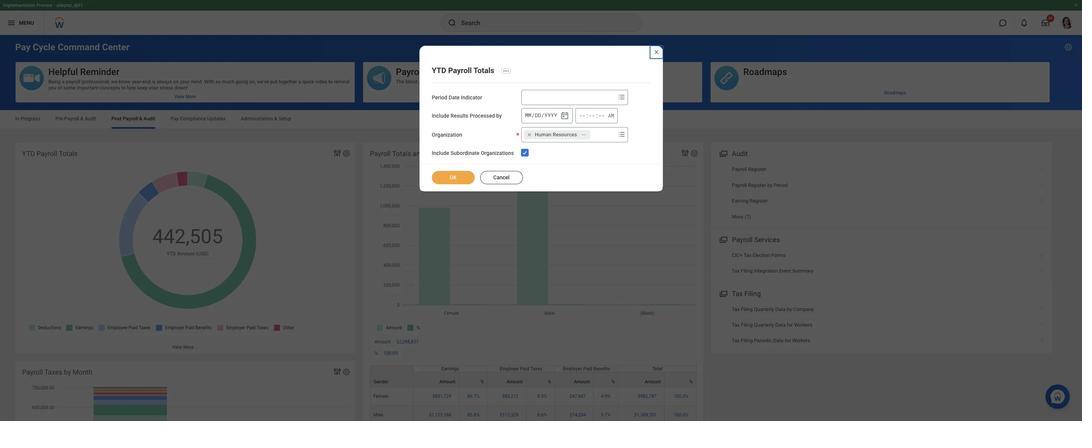 Task type: vqa. For each thing, say whether or not it's contained in the screenshot.
Filing
yes



Task type: locate. For each thing, give the bounding box(es) containing it.
: left the second spin button
[[586, 112, 589, 119]]

amount button up '$982,787'
[[619, 373, 665, 387]]

chevron right image
[[1038, 164, 1048, 171], [1038, 266, 1048, 273], [1038, 320, 1048, 327]]

register for earning register
[[750, 198, 768, 204]]

4 % button from the left
[[665, 373, 697, 387]]

0 horizontal spatial updates
[[207, 116, 226, 122]]

2 chevron right image from the top
[[1038, 266, 1048, 273]]

1 employer from the left
[[500, 367, 519, 372]]

2 horizontal spatial compliance
[[534, 90, 559, 95]]

employer paid taxes
[[500, 367, 543, 372]]

2 horizontal spatial &
[[274, 116, 278, 122]]

1 vertical spatial period
[[774, 182, 788, 188]]

filing inside tax filing quarterly data by company link
[[741, 306, 753, 312]]

link
[[560, 79, 567, 85]]

2 vertical spatial updates
[[207, 116, 226, 122]]

-- : -- : -- am
[[579, 112, 615, 119]]

data up tax filing quarterly data for workers
[[776, 306, 786, 312]]

so
[[216, 79, 221, 85]]

$112,329 button
[[500, 412, 520, 418]]

1 vertical spatial register
[[749, 182, 767, 188]]

prompts image for period date indicator
[[618, 92, 627, 102]]

by left month
[[64, 368, 71, 376]]

0 vertical spatial ytd
[[432, 66, 447, 75]]

1 horizontal spatial always
[[490, 79, 505, 85]]

3 row from the top
[[370, 388, 697, 406]]

100.0% right $1,309,701 button
[[674, 413, 689, 418]]

1 amount button from the left
[[414, 373, 459, 387]]

audit
[[85, 116, 96, 122], [144, 116, 155, 122], [732, 150, 748, 158]]

amount button
[[414, 373, 459, 387], [488, 373, 527, 387], [555, 373, 594, 387], [619, 373, 665, 387]]

tax for tax filing quarterly data by company
[[732, 306, 740, 312]]

register
[[749, 166, 767, 172], [749, 182, 767, 188], [750, 198, 768, 204]]

prompts image for organization
[[618, 130, 627, 139]]

$112,329
[[500, 413, 519, 418]]

tab list containing in progress
[[8, 110, 1075, 129]]

1 horizontal spatial audit
[[144, 116, 155, 122]]

$47,847
[[570, 394, 586, 399]]

include left results
[[432, 113, 450, 119]]

chevron right image inside 'payroll register' link
[[1038, 164, 1048, 171]]

chevron right image inside payroll register by period link
[[1038, 180, 1048, 187]]

amount down employer paid benefits
[[574, 380, 590, 385]]

& for post payroll & audit
[[139, 116, 142, 122]]

include
[[432, 113, 450, 119], [432, 150, 450, 156]]

tax for tax filing
[[732, 290, 743, 298]]

configure this page image
[[1065, 43, 1074, 52]]

quarterly for by
[[755, 306, 775, 312]]

updates down so
[[207, 116, 226, 122]]

0 vertical spatial menu group image
[[718, 148, 729, 158]]

100.0% right $982,787 button
[[674, 394, 689, 399]]

% for fourth % popup button from left
[[690, 380, 693, 385]]

amount button up $83,212
[[488, 373, 527, 387]]

1 vertical spatial 100.0%
[[674, 394, 689, 399]]

with
[[204, 79, 214, 85]]

3 list from the top
[[711, 302, 1052, 349]]

2 employer from the left
[[563, 367, 582, 372]]

% button
[[460, 373, 488, 387], [527, 373, 555, 387], [594, 373, 619, 387], [665, 373, 697, 387]]

ok button
[[432, 171, 475, 185]]

100.0% button right $1,309,701 button
[[674, 412, 690, 418]]

filing up the tax filing periodic data for workers
[[741, 322, 753, 328]]

updates up the latest payroll compliance updates can always be found by clicking the link below!
[[477, 67, 511, 77]]

menu group image
[[718, 148, 729, 158], [718, 288, 729, 298]]

of
[[57, 85, 62, 91]]

audit up payroll register
[[732, 150, 748, 158]]

earning register link
[[711, 193, 1052, 209]]

1 horizontal spatial paid
[[584, 367, 593, 372]]

tab list
[[8, 110, 1075, 129]]

register down payroll register by period
[[750, 198, 768, 204]]

1 vertical spatial pay
[[171, 116, 179, 122]]

ytd down 442,505
[[167, 251, 176, 257]]

0 horizontal spatial pay
[[15, 42, 31, 53]]

register for payroll register by period
[[749, 182, 767, 188]]

compliance down "clicking"
[[534, 90, 559, 95]]

$74,204
[[570, 413, 586, 418]]

1 horizontal spatial payroll compliance updates
[[520, 90, 577, 95]]

1 horizontal spatial payroll
[[419, 79, 434, 85]]

1 include from the top
[[432, 113, 450, 119]]

0 horizontal spatial roadmaps
[[744, 67, 788, 77]]

data for tax filing periodic data for workers
[[774, 338, 784, 344]]

much
[[222, 79, 235, 85]]

1 row from the top
[[370, 366, 697, 388]]

updates down link
[[560, 90, 577, 95]]

tax filing quarterly data by company
[[732, 306, 815, 312]]

your up the down!
[[180, 79, 190, 85]]

0 vertical spatial ytd payroll totals
[[432, 66, 495, 75]]

minute spin button
[[589, 112, 596, 119]]

filing for tax filing quarterly data by company
[[741, 306, 753, 312]]

totals down pre-payroll & audit
[[59, 150, 78, 158]]

compliance down the down!
[[180, 116, 206, 122]]

amount down earnings
[[440, 380, 456, 385]]

2 amount button from the left
[[488, 373, 527, 387]]

0 vertical spatial quarterly
[[755, 306, 775, 312]]

1 horizontal spatial ytd
[[167, 251, 176, 257]]

1 vertical spatial quarterly
[[755, 322, 775, 328]]

0 vertical spatial for
[[787, 322, 794, 328]]

quarterly up tax filing quarterly data for workers
[[755, 306, 775, 312]]

1 vertical spatial include
[[432, 150, 450, 156]]

% up the 8.5% 'button'
[[548, 380, 551, 385]]

preview
[[36, 3, 53, 8]]

1 vertical spatial chevron right image
[[1038, 266, 1048, 273]]

payroll for helpful
[[66, 79, 81, 85]]

the
[[551, 79, 558, 85]]

1 vertical spatial updates
[[560, 90, 577, 95]]

3 % button from the left
[[594, 373, 619, 387]]

chevron right image for by
[[1038, 180, 1048, 187]]

payroll compliance updates up compliance
[[396, 67, 511, 77]]

& right pre- at the left of the page
[[80, 116, 83, 122]]

by right processed
[[497, 113, 502, 119]]

list for filing
[[711, 302, 1052, 349]]

pay left cycle
[[15, 42, 31, 53]]

pay for pay cycle command center
[[15, 42, 31, 53]]

before or after midday spin button
[[608, 112, 615, 119]]

4 chevron right image from the top
[[1038, 335, 1048, 343]]

1 always from the left
[[157, 79, 172, 85]]

1 horizontal spatial &
[[139, 116, 142, 122]]

payroll compliance updates link
[[363, 87, 703, 98]]

0 vertical spatial workers
[[795, 322, 813, 328]]

0 vertical spatial include
[[432, 113, 450, 119]]

row down 8.5%
[[370, 406, 697, 421]]

1 horizontal spatial updates
[[477, 67, 511, 77]]

totals left and at the top
[[392, 150, 411, 158]]

1 chevron right image from the top
[[1038, 164, 1048, 171]]

data for tax filing quarterly data for workers
[[776, 322, 786, 328]]

% button down total popup button in the right of the page
[[665, 373, 697, 387]]

1 horizontal spatial ytd payroll totals
[[432, 66, 495, 75]]

1 menu group image from the top
[[718, 148, 729, 158]]

1 vertical spatial data
[[776, 322, 786, 328]]

& right 'post'
[[139, 116, 142, 122]]

compliance up compliance
[[426, 67, 475, 77]]

amount button up the $851,729
[[414, 373, 459, 387]]

payroll up some in the top left of the page
[[66, 79, 81, 85]]

period inside list
[[774, 182, 788, 188]]

tax inside tax filing integration event summary link
[[732, 268, 740, 274]]

include results processed by group
[[522, 108, 573, 123]]

ytd payroll totals element
[[15, 142, 356, 354]]

benefits
[[594, 367, 611, 372]]

:
[[586, 112, 589, 119], [596, 112, 599, 119]]

by right found
[[527, 79, 532, 85]]

0 horizontal spatial always
[[157, 79, 172, 85]]

0 vertical spatial register
[[749, 166, 767, 172]]

register up payroll register by period
[[749, 166, 767, 172]]

male element
[[374, 411, 384, 418]]

% for fourth % popup button from the right
[[481, 380, 484, 385]]

roadmaps
[[744, 67, 788, 77], [885, 90, 907, 95]]

include down organization
[[432, 150, 450, 156]]

implementation preview -   adeptai_dpt1 banner
[[0, 0, 1083, 35]]

& left setup at the left top of page
[[274, 116, 278, 122]]

cycle
[[33, 42, 55, 53]]

ytd payroll totals inside 442,505 main content
[[22, 150, 78, 158]]

0 vertical spatial list
[[711, 162, 1052, 225]]

0 horizontal spatial a
[[62, 79, 65, 85]]

2 vertical spatial list
[[711, 302, 1052, 349]]

total button
[[619, 366, 697, 372]]

2 prompts image from the top
[[618, 130, 627, 139]]

menu group image for tax filing
[[718, 288, 729, 298]]

1 & from the left
[[80, 116, 83, 122]]

to down the know on the left top
[[121, 85, 126, 91]]

on
[[173, 79, 179, 85]]

% up 86.7% button on the left of the page
[[481, 380, 484, 385]]

summary
[[793, 268, 814, 274]]

list
[[711, 162, 1052, 225], [711, 247, 1052, 279], [711, 302, 1052, 349]]

ytd payroll totals down pre- at the left of the page
[[22, 150, 78, 158]]

1 vertical spatial for
[[785, 338, 792, 344]]

% button up 8.5%
[[527, 373, 555, 387]]

quarterly up periodic
[[755, 322, 775, 328]]

administration
[[241, 116, 273, 122]]

paid
[[521, 367, 530, 372], [584, 367, 593, 372]]

audit down keep
[[144, 116, 155, 122]]

workers
[[795, 322, 813, 328], [793, 338, 811, 344]]

2 vertical spatial 100.0%
[[674, 413, 689, 418]]

100.0% button right $982,787 button
[[674, 394, 690, 400]]

/ right mm
[[532, 112, 535, 119]]

amount left the "(usd)"
[[177, 251, 195, 257]]

ytd payroll totals up the 'updates'
[[432, 66, 495, 75]]

earning register
[[732, 198, 768, 204]]

x small image
[[526, 131, 534, 139]]

services
[[755, 236, 781, 244]]

quarterly for for
[[755, 322, 775, 328]]

0 horizontal spatial payroll compliance updates
[[396, 67, 511, 77]]

1 payroll from the left
[[66, 79, 81, 85]]

1 vertical spatial menu group image
[[718, 288, 729, 298]]

2 horizontal spatial updates
[[560, 90, 577, 95]]

1 vertical spatial payroll compliance updates
[[520, 90, 577, 95]]

0 horizontal spatial :
[[586, 112, 589, 119]]

organization
[[432, 132, 463, 138]]

period
[[432, 94, 448, 100], [774, 182, 788, 188]]

always up stress on the left
[[157, 79, 172, 85]]

1 horizontal spatial pay
[[171, 116, 179, 122]]

for down the tax filing quarterly data by company
[[787, 322, 794, 328]]

view more ...
[[172, 345, 199, 350]]

tax inside tax filing quarterly data by company link
[[732, 306, 740, 312]]

0 horizontal spatial payroll
[[66, 79, 81, 85]]

1 vertical spatial workers
[[793, 338, 811, 344]]

filing inside tax filing integration event summary link
[[741, 268, 753, 274]]

2 horizontal spatial ytd
[[432, 66, 447, 75]]

filing down the cic+
[[741, 268, 753, 274]]

close environment banner image
[[1074, 3, 1079, 7]]

filing for tax filing quarterly data for workers
[[741, 322, 753, 328]]

0 horizontal spatial employer
[[500, 367, 519, 372]]

be
[[506, 79, 512, 85]]

chevron right image for quarterly
[[1038, 304, 1048, 311]]

0 horizontal spatial compliance
[[180, 116, 206, 122]]

1 : from the left
[[586, 112, 589, 119]]

% button down benefits
[[594, 373, 619, 387]]

row containing female
[[370, 388, 697, 406]]

tax filing integration event summary link
[[711, 263, 1052, 279]]

include subordinate organizations
[[432, 150, 514, 156]]

audit left 'post'
[[85, 116, 96, 122]]

payroll inside being a payroll professional, we know year-end is always on your mind. with so much going on, we've put together a quick video to remind you of some important concepts to help keep your stress down!
[[66, 79, 81, 85]]

% for 3rd % popup button from the right
[[548, 380, 551, 385]]

4 amount button from the left
[[619, 373, 665, 387]]

1 horizontal spatial roadmaps
[[885, 90, 907, 95]]

1 prompts image from the top
[[618, 92, 627, 102]]

filing down tax filing
[[741, 306, 753, 312]]

0 horizontal spatial period
[[432, 94, 448, 100]]

to
[[329, 79, 333, 85], [121, 85, 126, 91]]

1 horizontal spatial to
[[329, 79, 333, 85]]

row up 8.6%
[[370, 388, 697, 406]]

row down employer paid taxes
[[370, 372, 697, 388]]

payroll inside "element"
[[22, 368, 43, 376]]

...
[[195, 345, 199, 350]]

$851,729
[[433, 394, 452, 399]]

view
[[172, 345, 182, 350]]

2 row from the top
[[370, 372, 697, 388]]

register up the earning register
[[749, 182, 767, 188]]

payroll services
[[732, 236, 781, 244]]

2 & from the left
[[139, 116, 142, 122]]

stress
[[160, 85, 173, 91]]

human resources element
[[535, 131, 578, 138]]

0 vertical spatial prompts image
[[618, 92, 627, 102]]

2 list from the top
[[711, 247, 1052, 279]]

center
[[102, 42, 130, 53]]

taxes inside popup button
[[531, 367, 543, 372]]

2 payroll from the left
[[419, 79, 434, 85]]

data right periodic
[[774, 338, 784, 344]]

roadmaps button
[[711, 62, 1050, 91]]

100.0% button for $112,329
[[674, 412, 690, 418]]

payroll inside 'element'
[[370, 150, 391, 158]]

1 vertical spatial list
[[711, 247, 1052, 279]]

0 horizontal spatial taxes
[[44, 368, 62, 376]]

% up 4.9% button
[[612, 380, 615, 385]]

data down the tax filing quarterly data by company
[[776, 322, 786, 328]]

pay down the down!
[[171, 116, 179, 122]]

0 horizontal spatial ytd payroll totals
[[22, 150, 78, 158]]

period date indicator
[[432, 94, 482, 100]]

2 include from the top
[[432, 150, 450, 156]]

payroll right latest
[[419, 79, 434, 85]]

0 horizontal spatial ytd
[[22, 150, 35, 158]]

2 menu group image from the top
[[718, 288, 729, 298]]

chevron right image
[[1038, 180, 1048, 187], [1038, 195, 1048, 203], [1038, 304, 1048, 311], [1038, 335, 1048, 343]]

1 vertical spatial 100.0% button
[[674, 394, 690, 400]]

3 chevron right image from the top
[[1038, 320, 1048, 327]]

tax filing quarterly data for workers link
[[711, 317, 1052, 333]]

chevron right image for services
[[1038, 266, 1048, 273]]

register for payroll register
[[749, 166, 767, 172]]

list containing tax filing quarterly data by company
[[711, 302, 1052, 349]]

by left company on the bottom of page
[[787, 306, 792, 312]]

employer up $47,847
[[563, 367, 582, 372]]

0 horizontal spatial paid
[[521, 367, 530, 372]]

event
[[780, 268, 792, 274]]

4.9% button
[[601, 394, 612, 400]]

0 vertical spatial compliance
[[426, 67, 475, 77]]

/ right the dd
[[542, 112, 545, 119]]

pre-
[[55, 116, 64, 122]]

calendar image
[[561, 111, 570, 120]]

for
[[787, 322, 794, 328], [785, 338, 792, 344]]

amount button down employer paid benefits
[[555, 373, 594, 387]]

chevron right image inside tax filing quarterly data by company link
[[1038, 304, 1048, 311]]

1 horizontal spatial /
[[542, 112, 545, 119]]

filing for tax filing
[[745, 290, 761, 298]]

0 vertical spatial pay
[[15, 42, 31, 53]]

0 vertical spatial data
[[776, 306, 786, 312]]

chevron right image inside the tax filing periodic data for workers link
[[1038, 335, 1048, 343]]

ytd down the in progress
[[22, 150, 35, 158]]

% down total popup button in the right of the page
[[690, 380, 693, 385]]

payroll compliance updates down "clicking"
[[520, 90, 577, 95]]

100.0% down $2,298,837
[[384, 351, 399, 356]]

tax inside "cic+ tax election forms" link
[[744, 252, 752, 258]]

taxes inside "element"
[[44, 368, 62, 376]]

row
[[370, 366, 697, 388], [370, 372, 697, 388], [370, 388, 697, 406], [370, 406, 697, 421]]

a up some in the top left of the page
[[62, 79, 65, 85]]

pay inside tab list
[[171, 116, 179, 122]]

% button up 86.7%
[[460, 373, 488, 387]]

100.0% button for $83,212
[[674, 394, 690, 400]]

amount down total
[[645, 380, 661, 385]]

1 chevron right image from the top
[[1038, 180, 1048, 187]]

2 vertical spatial ytd
[[167, 251, 176, 257]]

1 list from the top
[[711, 162, 1052, 225]]

cic+ tax election forms
[[732, 252, 786, 258]]

help
[[127, 85, 136, 91]]

a left quick
[[298, 79, 301, 85]]

2 paid from the left
[[584, 367, 593, 372]]

taxes up 8.5%
[[531, 367, 543, 372]]

period inside ytd payroll totals dialog
[[432, 94, 448, 100]]

8.6%
[[538, 413, 547, 418]]

1 horizontal spatial a
[[298, 79, 301, 85]]

1 quarterly from the top
[[755, 306, 775, 312]]

filing inside tax filing quarterly data for workers link
[[741, 322, 753, 328]]

employer
[[500, 367, 519, 372], [563, 367, 582, 372]]

female
[[374, 394, 389, 399]]

0 horizontal spatial &
[[80, 116, 83, 122]]

for down tax filing quarterly data for workers
[[785, 338, 792, 344]]

pre-payroll & audit
[[55, 116, 96, 122]]

: left am
[[596, 112, 599, 119]]

together
[[279, 79, 297, 85]]

$2,298,837
[[397, 339, 419, 345]]

ytd payroll totals dialog
[[420, 46, 663, 192]]

1 vertical spatial prompts image
[[618, 130, 627, 139]]

1 vertical spatial ytd payroll totals
[[22, 150, 78, 158]]

0 horizontal spatial /
[[532, 112, 535, 119]]

% up gender 'popup button'
[[375, 351, 378, 356]]

your down is
[[149, 85, 159, 91]]

2 horizontal spatial audit
[[732, 150, 748, 158]]

2 vertical spatial chevron right image
[[1038, 320, 1048, 327]]

payroll inside dialog
[[448, 66, 472, 75]]

filing for tax filing integration event summary
[[741, 268, 753, 274]]

0 vertical spatial updates
[[477, 67, 511, 77]]

-
[[54, 3, 55, 8], [579, 112, 583, 119], [583, 112, 586, 119], [589, 112, 592, 119], [592, 112, 596, 119], [599, 112, 602, 119], [602, 112, 605, 119]]

0 vertical spatial period
[[432, 94, 448, 100]]

chevron right image inside tax filing integration event summary link
[[1038, 266, 1048, 273]]

0 vertical spatial chevron right image
[[1038, 164, 1048, 171]]

totals up can
[[474, 66, 495, 75]]

0 horizontal spatial audit
[[85, 116, 96, 122]]

1 horizontal spatial :
[[596, 112, 599, 119]]

totals inside dialog
[[474, 66, 495, 75]]

2 chevron right image from the top
[[1038, 195, 1048, 203]]

filing left periodic
[[741, 338, 753, 344]]

tax inside tax filing quarterly data for workers link
[[732, 322, 740, 328]]

paid for benefits
[[584, 367, 593, 372]]

100.0% button down $2,298,837
[[384, 351, 400, 357]]

2 vertical spatial compliance
[[180, 116, 206, 122]]

2 quarterly from the top
[[755, 322, 775, 328]]

month
[[73, 368, 92, 376]]

updates
[[462, 79, 480, 85]]

prompts image
[[618, 92, 627, 102], [618, 130, 627, 139]]

payroll
[[66, 79, 81, 85], [419, 79, 434, 85]]

amount down employer paid taxes
[[507, 380, 523, 385]]

you
[[48, 85, 56, 91]]

2 vertical spatial data
[[774, 338, 784, 344]]

totals
[[474, 66, 495, 75], [59, 150, 78, 158], [392, 150, 411, 158]]

taxes left month
[[44, 368, 62, 376]]

1 horizontal spatial employer
[[563, 367, 582, 372]]

ytd up compliance
[[432, 66, 447, 75]]

chevron right image inside tax filing quarterly data for workers link
[[1038, 320, 1048, 327]]

always left be
[[490, 79, 505, 85]]

1 horizontal spatial totals
[[392, 150, 411, 158]]

latest
[[406, 79, 418, 85]]

0 horizontal spatial your
[[149, 85, 159, 91]]

/
[[532, 112, 535, 119], [542, 112, 545, 119]]

442,505 main content
[[0, 35, 1083, 421]]

row up 8.5%
[[370, 366, 697, 388]]

0 vertical spatial roadmaps
[[744, 67, 788, 77]]

1 paid from the left
[[521, 367, 530, 372]]

2 vertical spatial register
[[750, 198, 768, 204]]

2 vertical spatial 100.0% button
[[674, 412, 690, 418]]

filing inside the tax filing periodic data for workers link
[[741, 338, 753, 344]]

442,505 ytd amount (usd)
[[152, 225, 223, 257]]

1 horizontal spatial period
[[774, 182, 788, 188]]

to right video
[[329, 79, 333, 85]]

3 chevron right image from the top
[[1038, 304, 1048, 311]]

ytd payroll totals
[[432, 66, 495, 75], [22, 150, 78, 158]]

1 horizontal spatial taxes
[[531, 367, 543, 372]]

employer up $83,212
[[500, 367, 519, 372]]

payroll taxes by month element
[[15, 361, 356, 421]]

$47,847 button
[[570, 394, 587, 400]]

chevron right image for periodic
[[1038, 335, 1048, 343]]

taxes
[[531, 367, 543, 372], [44, 368, 62, 376]]

mm
[[525, 112, 532, 119]]

2 horizontal spatial totals
[[474, 66, 495, 75]]

list containing cic+ tax election forms
[[711, 247, 1052, 279]]

compliance
[[426, 67, 475, 77], [534, 90, 559, 95], [180, 116, 206, 122]]

1 vertical spatial compliance
[[534, 90, 559, 95]]

4 row from the top
[[370, 406, 697, 421]]

tab list inside 442,505 main content
[[8, 110, 1075, 129]]

tax filing periodic data for workers link
[[711, 333, 1052, 349]]

filing up the tax filing quarterly data by company
[[745, 290, 761, 298]]

by up the earning register
[[768, 182, 773, 188]]



Task type: describe. For each thing, give the bounding box(es) containing it.
tax filing quarterly data by company link
[[711, 302, 1052, 317]]

related actions image
[[582, 132, 587, 137]]

ext link image
[[1040, 250, 1048, 257]]

roadmaps link
[[711, 87, 1050, 98]]

442,505
[[152, 225, 223, 248]]

amount for 1st amount popup button from right
[[645, 380, 661, 385]]

- inside banner
[[54, 3, 55, 8]]

male
[[374, 413, 384, 418]]

gender button
[[371, 366, 413, 387]]

$1,309,701 button
[[635, 412, 658, 418]]

progress
[[21, 116, 40, 122]]

percentages
[[426, 150, 464, 158]]

implementation
[[3, 3, 35, 8]]

1 / from the left
[[532, 112, 535, 119]]

ok
[[450, 175, 457, 181]]

processed
[[470, 113, 495, 119]]

mind.
[[191, 79, 203, 85]]

amount for second amount popup button from the right
[[574, 380, 590, 385]]

row containing earnings
[[370, 366, 697, 388]]

female element
[[374, 392, 389, 399]]

professional,
[[82, 79, 110, 85]]

1 % button from the left
[[460, 373, 488, 387]]

some
[[63, 85, 76, 91]]

search image
[[448, 18, 457, 27]]

earnings
[[442, 367, 460, 372]]

human
[[535, 132, 552, 137]]

workers for tax filing periodic data for workers
[[793, 338, 811, 344]]

video
[[315, 79, 327, 85]]

pay compliance updates
[[171, 116, 226, 122]]

human resources, press delete to clear value. option
[[525, 130, 591, 139]]

amount inside "442,505 ytd amount (usd)"
[[177, 251, 195, 257]]

ytd inside dialog
[[432, 66, 447, 75]]

$83,212 button
[[503, 394, 520, 400]]

adeptai_dpt1
[[56, 3, 83, 8]]

paid for taxes
[[521, 367, 530, 372]]

year-
[[132, 79, 143, 85]]

earnings button
[[414, 366, 488, 372]]

0 horizontal spatial to
[[121, 85, 126, 91]]

hour spin button
[[579, 112, 586, 119]]

earning
[[732, 198, 749, 204]]

Period Date Indicator field
[[522, 91, 616, 104]]

2 / from the left
[[542, 112, 545, 119]]

tax for tax filing quarterly data for workers
[[732, 322, 740, 328]]

check small image
[[521, 148, 530, 157]]

list containing payroll register
[[711, 162, 1052, 225]]

we've
[[257, 79, 269, 85]]

menu group image
[[718, 234, 729, 244]]

resources
[[553, 132, 578, 137]]

1 vertical spatial roadmaps
[[885, 90, 907, 95]]

employer paid taxes button
[[488, 366, 555, 372]]

helpful reminder
[[48, 67, 119, 77]]

and
[[413, 150, 424, 158]]

0 vertical spatial 100.0% button
[[384, 351, 400, 357]]

tax filing quarterly data for workers
[[732, 322, 813, 328]]

3 & from the left
[[274, 116, 278, 122]]

ytd payroll totals inside dialog
[[432, 66, 495, 75]]

2 always from the left
[[490, 79, 505, 85]]

date
[[449, 94, 460, 100]]

total
[[653, 367, 663, 372]]

0 vertical spatial payroll compliance updates
[[396, 67, 511, 77]]

chevron right image inside earning register link
[[1038, 195, 1048, 203]]

the latest payroll compliance updates can always be found by clicking the link below!
[[396, 79, 583, 85]]

by inside ytd payroll totals dialog
[[497, 113, 502, 119]]

for for quarterly
[[787, 322, 794, 328]]

chevron right image for filing
[[1038, 320, 1048, 327]]

payroll register by period
[[732, 182, 788, 188]]

100.0% for $83,212
[[674, 394, 689, 399]]

payroll register link
[[711, 162, 1052, 177]]

0 vertical spatial 100.0%
[[384, 351, 399, 356]]

employer for employer paid benefits
[[563, 367, 582, 372]]

profile logan mcneil element
[[1057, 14, 1078, 31]]

payroll register by period link
[[711, 177, 1052, 193]]

cancel button
[[480, 171, 523, 185]]

view more ... link
[[15, 341, 356, 354]]

data for tax filing quarterly data by company
[[776, 306, 786, 312]]

2 a from the left
[[298, 79, 301, 85]]

found
[[513, 79, 526, 85]]

important
[[77, 85, 98, 91]]

filing for tax filing periodic data for workers
[[741, 338, 753, 344]]

& for pre-payroll & audit
[[80, 116, 83, 122]]

100.0% for $112,329
[[674, 413, 689, 418]]

1 horizontal spatial your
[[180, 79, 190, 85]]

can
[[481, 79, 489, 85]]

amount left $2,298,837
[[375, 339, 391, 345]]

row containing male
[[370, 406, 697, 421]]

2 % button from the left
[[527, 373, 555, 387]]

organizations
[[481, 150, 514, 156]]

company
[[794, 306, 815, 312]]

tax for tax filing periodic data for workers
[[732, 338, 740, 344]]

employer paid benefits
[[563, 367, 611, 372]]

amount for third amount popup button from the right
[[507, 380, 523, 385]]

human resources
[[535, 132, 578, 137]]

$83,212
[[503, 394, 519, 399]]

payroll totals and percentages element
[[363, 142, 704, 421]]

more
[[183, 345, 194, 350]]

list for services
[[711, 247, 1052, 279]]

gender
[[374, 380, 389, 385]]

totals inside 'element'
[[392, 150, 411, 158]]

going
[[236, 79, 248, 85]]

yyyy
[[545, 112, 558, 119]]

include for include subordinate organizations
[[432, 150, 450, 156]]

cic+ tax election forms link
[[711, 247, 1052, 263]]

results
[[451, 113, 469, 119]]

1 horizontal spatial compliance
[[426, 67, 475, 77]]

employer for employer paid taxes
[[500, 367, 519, 372]]

ytd payroll totals link
[[432, 66, 495, 75]]

compliance
[[435, 79, 461, 85]]

3 amount button from the left
[[555, 373, 594, 387]]

notifications large image
[[1021, 19, 1029, 27]]

5.7%
[[601, 413, 611, 418]]

inbox large image
[[1042, 19, 1050, 27]]

helpful
[[48, 67, 78, 77]]

always inside being a payroll professional, we know year-end is always on your mind. with so much going on, we've put together a quick video to remind you of some important concepts to help keep your stress down!
[[157, 79, 172, 85]]

second spin button
[[599, 112, 605, 119]]

close endorsement request status image
[[654, 49, 660, 55]]

audit for post payroll & audit
[[144, 116, 155, 122]]

being
[[48, 79, 61, 85]]

$1,123,168 button
[[429, 412, 453, 418]]

0 horizontal spatial totals
[[59, 150, 78, 158]]

election
[[753, 252, 771, 258]]

2 : from the left
[[596, 112, 599, 119]]

setup
[[279, 116, 291, 122]]

row containing amount
[[370, 372, 697, 388]]

tax filing periodic data for workers
[[732, 338, 811, 344]]

end
[[143, 79, 151, 85]]

post payroll & audit
[[111, 116, 155, 122]]

include for include results processed by
[[432, 113, 450, 119]]

tax for tax filing integration event summary
[[732, 268, 740, 274]]

pay for pay compliance updates
[[171, 116, 179, 122]]

workers for tax filing quarterly data for workers
[[795, 322, 813, 328]]

amount for 1st amount popup button from the left
[[440, 380, 456, 385]]

we
[[111, 79, 118, 85]]

payroll totals and percentages
[[370, 150, 464, 158]]

ytd inside "442,505 ytd amount (usd)"
[[167, 251, 176, 257]]

integration
[[755, 268, 778, 274]]

tax filing
[[732, 290, 761, 298]]

1 a from the left
[[62, 79, 65, 85]]

payroll for payroll
[[419, 79, 434, 85]]

payroll compliance updates inside payroll compliance updates link
[[520, 90, 577, 95]]

audit for pre-payroll & audit
[[85, 116, 96, 122]]

1 vertical spatial ytd
[[22, 150, 35, 158]]

for for periodic
[[785, 338, 792, 344]]

by inside "element"
[[64, 368, 71, 376]]

85.8% button
[[468, 412, 481, 418]]

% for second % popup button from the right
[[612, 380, 615, 385]]

payroll register
[[732, 166, 767, 172]]

include results processed by
[[432, 113, 502, 119]]

implementation preview -   adeptai_dpt1
[[3, 3, 83, 8]]

tax filing integration event summary
[[732, 268, 814, 274]]

roadmaps inside button
[[744, 67, 788, 77]]

down!
[[175, 85, 188, 91]]

administration & setup
[[241, 116, 291, 122]]

in progress
[[15, 116, 40, 122]]

85.8%
[[468, 413, 480, 418]]

menu group image for audit
[[718, 148, 729, 158]]



